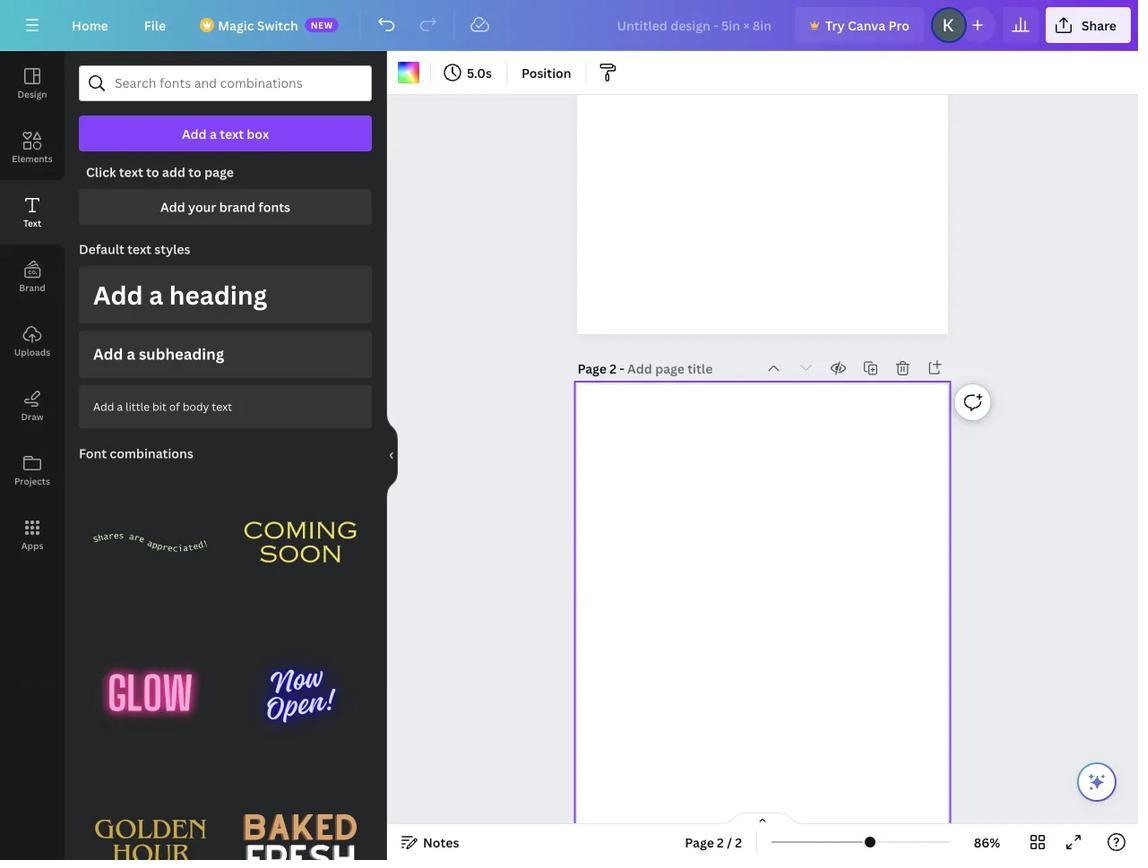 Task type: describe. For each thing, give the bounding box(es) containing it.
text right the click
[[119, 164, 143, 181]]

text button
[[0, 180, 65, 245]]

add a subheading button
[[79, 331, 372, 378]]

Search fonts and combinations search field
[[115, 66, 336, 100]]

Design title text field
[[603, 7, 788, 43]]

add for add a subheading
[[93, 344, 123, 364]]

draw button
[[0, 374, 65, 438]]

of
[[169, 399, 180, 414]]

share
[[1082, 17, 1117, 34]]

elements button
[[0, 116, 65, 180]]

add for add a little bit of body text
[[93, 399, 114, 414]]

5.0s button
[[438, 58, 499, 87]]

add a heading button
[[79, 266, 372, 324]]

brand
[[19, 281, 45, 294]]

notes
[[423, 834, 459, 851]]

font combinations
[[79, 445, 193, 462]]

design button
[[0, 51, 65, 116]]

1 to from the left
[[146, 164, 159, 181]]

text left "box"
[[220, 125, 244, 142]]

try canva pro button
[[795, 7, 924, 43]]

file
[[144, 17, 166, 34]]

Page title text field
[[628, 359, 715, 377]]

86% button
[[958, 828, 1016, 857]]

home link
[[57, 7, 123, 43]]

add your brand fonts button
[[79, 189, 372, 225]]

default
[[79, 241, 124, 258]]

pro
[[889, 17, 910, 34]]

styles
[[154, 241, 190, 258]]

design
[[17, 88, 47, 100]]

add for add a heading
[[93, 278, 143, 312]]

main menu bar
[[0, 0, 1138, 51]]

click
[[86, 164, 116, 181]]

86%
[[974, 834, 1001, 851]]

2 for -
[[610, 360, 617, 377]]

share button
[[1046, 7, 1131, 43]]

2 for /
[[717, 834, 724, 851]]

a for little
[[117, 399, 123, 414]]

elements
[[12, 152, 53, 164]]

projects
[[14, 475, 50, 487]]

notes button
[[394, 828, 467, 857]]

5.0s
[[467, 64, 492, 81]]

click text to add to page
[[86, 164, 234, 181]]

brand
[[219, 199, 256, 216]]

magic
[[218, 17, 254, 34]]

text left styles
[[127, 241, 151, 258]]

your
[[188, 199, 216, 216]]

page
[[204, 164, 234, 181]]



Task type: locate. For each thing, give the bounding box(es) containing it.
position button
[[514, 58, 579, 87]]

add down default
[[93, 278, 143, 312]]

try
[[826, 17, 845, 34]]

font
[[79, 445, 107, 462]]

uploads
[[14, 346, 50, 358]]

default text styles
[[79, 241, 190, 258]]

page 2 -
[[578, 360, 628, 377]]

text
[[23, 217, 41, 229]]

file button
[[130, 7, 180, 43]]

body
[[183, 399, 209, 414]]

combinations
[[110, 445, 193, 462]]

0 horizontal spatial page
[[578, 360, 607, 377]]

0 vertical spatial page
[[578, 360, 607, 377]]

draw
[[21, 411, 44, 423]]

page inside the page 2 / 2 button
[[685, 834, 714, 851]]

canva assistant image
[[1086, 772, 1108, 793]]

2 horizontal spatial 2
[[735, 834, 742, 851]]

page 2 / 2 button
[[678, 828, 749, 857]]

2 right /
[[735, 834, 742, 851]]

a down styles
[[149, 278, 163, 312]]

a up page
[[210, 125, 217, 142]]

side panel tab list
[[0, 51, 65, 567]]

add up add
[[182, 125, 207, 142]]

hide image
[[386, 413, 398, 499]]

new
[[311, 19, 333, 31]]

1 horizontal spatial to
[[188, 164, 201, 181]]

apps button
[[0, 503, 65, 567]]

fonts
[[259, 199, 290, 216]]

switch
[[257, 17, 298, 34]]

page left -
[[578, 360, 607, 377]]

add
[[182, 125, 207, 142], [160, 199, 185, 216], [93, 278, 143, 312], [93, 344, 123, 364], [93, 399, 114, 414]]

to left add
[[146, 164, 159, 181]]

add a text box button
[[79, 116, 372, 151]]

#ffffff image
[[398, 62, 419, 83]]

heading
[[169, 278, 267, 312]]

0 horizontal spatial to
[[146, 164, 159, 181]]

2 to from the left
[[188, 164, 201, 181]]

uploads button
[[0, 309, 65, 374]]

add left subheading
[[93, 344, 123, 364]]

projects button
[[0, 438, 65, 503]]

position
[[522, 64, 572, 81]]

1 vertical spatial page
[[685, 834, 714, 851]]

add left little
[[93, 399, 114, 414]]

a left little
[[117, 399, 123, 414]]

box
[[247, 125, 269, 142]]

magic switch
[[218, 17, 298, 34]]

add a text box
[[182, 125, 269, 142]]

apps
[[21, 540, 43, 552]]

2 left -
[[610, 360, 617, 377]]

/
[[727, 834, 732, 851]]

little
[[126, 399, 150, 414]]

a inside "button"
[[149, 278, 163, 312]]

add a little bit of body text
[[93, 399, 232, 414]]

page for page 2 -
[[578, 360, 607, 377]]

a left subheading
[[127, 344, 135, 364]]

a for text
[[210, 125, 217, 142]]

add for add your brand fonts
[[160, 199, 185, 216]]

add
[[162, 164, 186, 181]]

canva
[[848, 17, 886, 34]]

2
[[610, 360, 617, 377], [717, 834, 724, 851], [735, 834, 742, 851]]

add a heading
[[93, 278, 267, 312]]

-
[[620, 360, 625, 377]]

text right the body
[[212, 399, 232, 414]]

text
[[220, 125, 244, 142], [119, 164, 143, 181], [127, 241, 151, 258], [212, 399, 232, 414]]

home
[[72, 17, 108, 34]]

to
[[146, 164, 159, 181], [188, 164, 201, 181]]

try canva pro
[[826, 17, 910, 34]]

add a little bit of body text button
[[79, 385, 372, 428]]

subheading
[[139, 344, 224, 364]]

add for add a text box
[[182, 125, 207, 142]]

page 2 / 2
[[685, 834, 742, 851]]

a
[[210, 125, 217, 142], [149, 278, 163, 312], [127, 344, 135, 364], [117, 399, 123, 414]]

add a subheading
[[93, 344, 224, 364]]

0 horizontal spatial 2
[[610, 360, 617, 377]]

a for heading
[[149, 278, 163, 312]]

1 horizontal spatial page
[[685, 834, 714, 851]]

add left your
[[160, 199, 185, 216]]

page
[[578, 360, 607, 377], [685, 834, 714, 851]]

brand button
[[0, 245, 65, 309]]

2 left /
[[717, 834, 724, 851]]

show pages image
[[720, 812, 806, 826]]

bit
[[152, 399, 167, 414]]

a for subheading
[[127, 344, 135, 364]]

1 horizontal spatial 2
[[717, 834, 724, 851]]

page for page 2 / 2
[[685, 834, 714, 851]]

to right add
[[188, 164, 201, 181]]

add your brand fonts
[[160, 199, 290, 216]]

page left /
[[685, 834, 714, 851]]

add inside "button"
[[93, 278, 143, 312]]



Task type: vqa. For each thing, say whether or not it's contained in the screenshot.
Position DROPDOWN BUTTON
yes



